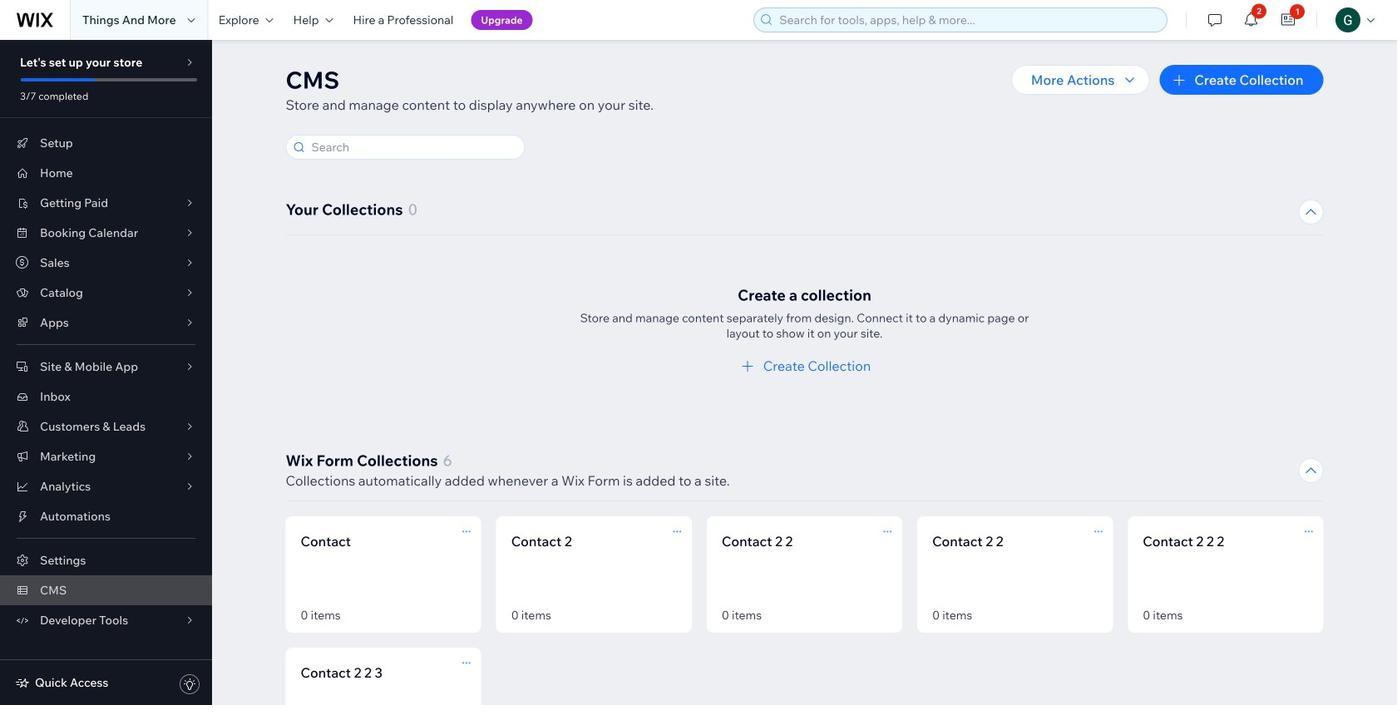 Task type: vqa. For each thing, say whether or not it's contained in the screenshot.
Search Field
yes



Task type: describe. For each thing, give the bounding box(es) containing it.
Search for tools, apps, help & more... field
[[775, 8, 1162, 32]]



Task type: locate. For each thing, give the bounding box(es) containing it.
sidebar element
[[0, 40, 212, 705]]

Search field
[[307, 136, 520, 159]]



